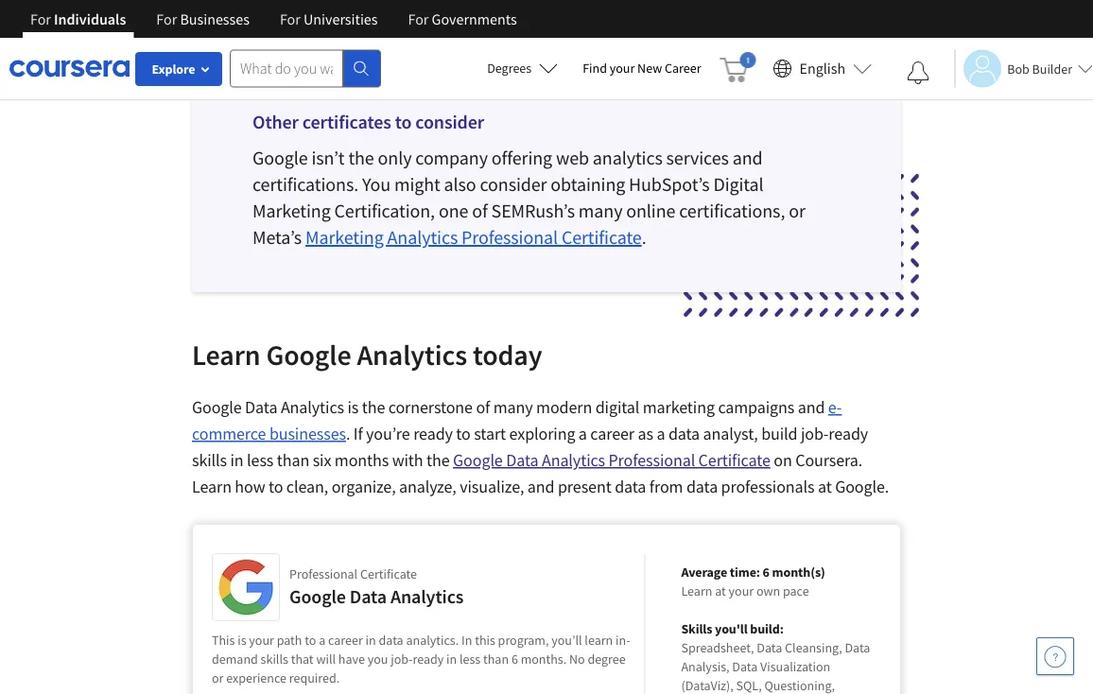Task type: vqa. For each thing, say whether or not it's contained in the screenshot.
Average
yes



Task type: locate. For each thing, give the bounding box(es) containing it.
job- inside this is your path to a career in data analytics. in this program, you'll learn in- demand skills that will have you job-ready in less than 6 months. no degree or experience required.
[[391, 651, 413, 668]]

6 down program,
[[512, 651, 518, 668]]

0 horizontal spatial is
[[238, 632, 247, 649]]

professional
[[290, 566, 358, 583]]

google down other
[[253, 146, 308, 170]]

at down average
[[715, 583, 726, 600]]

pace
[[783, 583, 810, 600]]

ready
[[414, 423, 453, 445], [829, 423, 869, 445], [413, 651, 444, 668]]

1 vertical spatial in
[[366, 632, 376, 649]]

What do you want to learn? text field
[[230, 50, 343, 88]]

0 horizontal spatial skills
[[192, 450, 227, 471]]

certifications.
[[253, 173, 359, 196]]

than down this
[[483, 651, 509, 668]]

0 horizontal spatial or
[[212, 670, 224, 687]]

or right certifications,
[[789, 199, 806, 223]]

0 vertical spatial and
[[733, 146, 763, 170]]

1 vertical spatial learn
[[192, 476, 232, 498]]

professional
[[462, 226, 558, 249], [609, 450, 696, 471]]

marketing inside google isn't the only company offering web analytics services and certifications. you might also consider obtaining hubspot's digital marketing certification, one of semrush's many online certifications, or meta's
[[253, 199, 331, 223]]

1 horizontal spatial is
[[348, 397, 359, 418]]

a right the as
[[657, 423, 666, 445]]

a
[[579, 423, 587, 445], [657, 423, 666, 445], [319, 632, 326, 649]]

1 vertical spatial data
[[506, 450, 539, 471]]

analytics up businesses
[[281, 397, 344, 418]]

in down analytics.
[[447, 651, 457, 668]]

in-
[[616, 632, 631, 649]]

0 horizontal spatial and
[[528, 476, 555, 498]]

certificate
[[562, 226, 642, 249], [699, 450, 771, 471]]

1 horizontal spatial on
[[774, 450, 793, 471]]

1 vertical spatial your
[[729, 583, 754, 600]]

6 inside average time: 6 month(s) learn at your own pace
[[763, 564, 770, 581]]

professional down semrush's
[[462, 226, 558, 249]]

learn
[[192, 337, 261, 372], [192, 476, 232, 498], [682, 583, 713, 600]]

0 horizontal spatial a
[[319, 632, 326, 649]]

skills inside this is your path to a career in data analytics. in this program, you'll learn in- demand skills that will have you job-ready in less than 6 months. no degree or experience required.
[[261, 651, 288, 668]]

0 vertical spatial on
[[456, 8, 474, 29]]

of right one
[[472, 199, 488, 223]]

will
[[316, 651, 336, 668]]

data down exploring
[[506, 450, 539, 471]]

this
[[475, 632, 496, 649]]

skills down path
[[261, 651, 288, 668]]

you're
[[366, 423, 410, 445]]

career
[[591, 423, 635, 445], [328, 632, 363, 649]]

marketing down certification,
[[306, 226, 384, 249]]

1 horizontal spatial career
[[591, 423, 635, 445]]

ready down analytics.
[[413, 651, 444, 668]]

0 horizontal spatial in
[[230, 450, 244, 471]]

on down build
[[774, 450, 793, 471]]

more:
[[232, 8, 274, 29]]

of inside google isn't the only company offering web analytics services and certifications. you might also consider obtaining hubspot's digital marketing certification, one of semrush's many online certifications, or meta's
[[472, 199, 488, 223]]

modern
[[537, 397, 592, 418]]

0 horizontal spatial professional
[[462, 226, 558, 249]]

career up have
[[328, 632, 363, 649]]

the up you're
[[362, 397, 385, 418]]

2 horizontal spatial data
[[506, 450, 539, 471]]

1 vertical spatial on
[[774, 450, 793, 471]]

2 horizontal spatial your
[[729, 583, 754, 600]]

1 horizontal spatial a
[[579, 423, 587, 445]]

google
[[253, 146, 308, 170], [266, 337, 352, 372], [192, 397, 242, 418], [453, 450, 503, 471], [290, 585, 346, 609]]

0 vertical spatial many
[[579, 199, 623, 223]]

1 horizontal spatial at
[[818, 476, 832, 498]]

. down online
[[642, 226, 647, 249]]

6 inside this is your path to a career in data analytics. in this program, you'll learn in- demand skills that will have you job-ready in less than 6 months. no degree or experience required.
[[512, 651, 518, 668]]

consider up company
[[416, 110, 485, 134]]

0 horizontal spatial less
[[247, 450, 274, 471]]

company
[[416, 146, 488, 170]]

data down marketing
[[669, 423, 700, 445]]

is
[[348, 397, 359, 418], [238, 632, 247, 649]]

degrees button
[[472, 47, 574, 89]]

0 horizontal spatial on
[[456, 8, 474, 29]]

0 vertical spatial the
[[349, 146, 374, 170]]

to inside on coursera. learn how to clean, organize, analyze, visualize, and present data from data professionals at google.
[[269, 476, 283, 498]]

bob
[[1008, 60, 1030, 77]]

1 horizontal spatial job-
[[801, 423, 829, 445]]

to left start
[[456, 423, 471, 445]]

many up start
[[494, 397, 533, 418]]

on coursera. learn how to clean, organize, analyze, visualize, and present data from data professionals at google.
[[192, 450, 890, 498]]

job- right 'you'
[[391, 651, 413, 668]]

+
[[621, 8, 629, 29]]

google up businesses
[[266, 337, 352, 372]]

0 vertical spatial less
[[247, 450, 274, 471]]

for left individuals
[[30, 9, 51, 28]]

to right how
[[269, 476, 283, 498]]

0 vertical spatial career
[[591, 423, 635, 445]]

analytics up cornerstone
[[357, 337, 467, 372]]

6 up own
[[763, 564, 770, 581]]

web
[[556, 146, 589, 170]]

organize,
[[332, 476, 396, 498]]

show notifications image
[[908, 61, 930, 84]]

1 vertical spatial marketing
[[306, 226, 384, 249]]

to up only
[[395, 110, 412, 134]]

0 vertical spatial 6
[[763, 564, 770, 581]]

professional down the as
[[609, 450, 696, 471]]

exploring
[[510, 423, 576, 445]]

0 vertical spatial in
[[230, 450, 244, 471]]

for for businesses
[[156, 9, 177, 28]]

read
[[192, 8, 228, 29]]

skills down commerce
[[192, 450, 227, 471]]

1 horizontal spatial your
[[610, 60, 635, 77]]

2 vertical spatial in
[[447, 651, 457, 668]]

one
[[439, 199, 469, 223]]

0 vertical spatial certificate
[[562, 226, 642, 249]]

for left "read"
[[156, 9, 177, 28]]

marketing down certifications.
[[253, 199, 331, 223]]

0 vertical spatial is
[[348, 397, 359, 418]]

certificates
[[303, 110, 391, 134]]

on left your
[[456, 8, 474, 29]]

a up will
[[319, 632, 326, 649]]

google inside google isn't the only company offering web analytics services and certifications. you might also consider obtaining hubspot's digital marketing certification, one of semrush's many online certifications, or meta's
[[253, 146, 308, 170]]

job- inside . if you're ready to start exploring a career as a data analyst, build job-ready skills in less than six months with the
[[801, 423, 829, 445]]

1 vertical spatial consider
[[480, 173, 547, 196]]

0 vertical spatial at
[[818, 476, 832, 498]]

a down "modern"
[[579, 423, 587, 445]]

or inside google isn't the only company offering web analytics services and certifications. you might also consider obtaining hubspot's digital marketing certification, one of semrush's many online certifications, or meta's
[[789, 199, 806, 223]]

1 horizontal spatial skills
[[261, 651, 288, 668]]

for
[[30, 9, 51, 28], [156, 9, 177, 28], [280, 9, 301, 28], [408, 9, 429, 28]]

0 vertical spatial learn
[[192, 337, 261, 372]]

learn inside average time: 6 month(s) learn at your own pace
[[682, 583, 713, 600]]

skills you'll build:
[[682, 621, 784, 638]]

analytics up analytics.
[[391, 585, 464, 609]]

and
[[733, 146, 763, 170], [798, 397, 825, 418], [528, 476, 555, 498]]

month(s)
[[773, 564, 826, 581]]

in down commerce
[[230, 450, 244, 471]]

certificate down obtaining
[[562, 226, 642, 249]]

to for organize,
[[269, 476, 283, 498]]

less
[[247, 450, 274, 471], [460, 651, 481, 668]]

1 vertical spatial many
[[494, 397, 533, 418]]

analytics up the present at the bottom of the page
[[542, 450, 606, 471]]

0 vertical spatial or
[[789, 199, 806, 223]]

2 horizontal spatial in
[[447, 651, 457, 668]]

for individuals
[[30, 9, 126, 28]]

learn down average
[[682, 583, 713, 600]]

0 horizontal spatial your
[[249, 632, 274, 649]]

1 vertical spatial .
[[346, 423, 350, 445]]

learn up commerce
[[192, 337, 261, 372]]

clean,
[[287, 476, 328, 498]]

certifications
[[359, 8, 453, 29]]

to inside this is your path to a career in data analytics. in this program, you'll learn in- demand skills that will have you job-ready in less than 6 months. no degree or experience required.
[[305, 632, 316, 649]]

skills
[[192, 450, 227, 471], [261, 651, 288, 668]]

. if you're ready to start exploring a career as a data analyst, build job-ready skills in less than six months with the
[[192, 423, 869, 471]]

1 vertical spatial or
[[212, 670, 224, 687]]

coursera image
[[9, 53, 130, 83]]

google for google data analytics professional certificate
[[453, 450, 503, 471]]

analytics inside professional certificate google data analytics
[[391, 585, 464, 609]]

certification,
[[334, 199, 435, 223]]

this
[[212, 632, 235, 649]]

2 vertical spatial your
[[249, 632, 274, 649]]

builder
[[1033, 60, 1073, 77]]

than left six
[[277, 450, 310, 471]]

0 horizontal spatial .
[[346, 423, 350, 445]]

to inside . if you're ready to start exploring a career as a data analyst, build job-ready skills in less than six months with the
[[456, 423, 471, 445]]

4 for from the left
[[408, 9, 429, 28]]

is up if
[[348, 397, 359, 418]]

obtaining
[[551, 173, 626, 196]]

1 vertical spatial and
[[798, 397, 825, 418]]

than inside . if you're ready to start exploring a career as a data analyst, build job-ready skills in less than six months with the
[[277, 450, 310, 471]]

0 horizontal spatial than
[[277, 450, 310, 471]]

1 for from the left
[[30, 9, 51, 28]]

. left if
[[346, 423, 350, 445]]

3 for from the left
[[280, 9, 301, 28]]

1 horizontal spatial or
[[789, 199, 806, 223]]

2 vertical spatial learn
[[682, 583, 713, 600]]

1 vertical spatial the
[[362, 397, 385, 418]]

less down in on the bottom of page
[[460, 651, 481, 668]]

0 horizontal spatial career
[[328, 632, 363, 649]]

that
[[291, 651, 314, 668]]

marketing analytics professional certificate .
[[306, 226, 647, 249]]

job- up coursera.
[[801, 423, 829, 445]]

1 horizontal spatial many
[[579, 199, 623, 223]]

program,
[[498, 632, 549, 649]]

job-
[[801, 423, 829, 445], [391, 651, 413, 668]]

universities
[[304, 9, 378, 28]]

the up analyze,
[[427, 450, 450, 471]]

1 vertical spatial skills
[[261, 651, 288, 668]]

for left governments
[[408, 9, 429, 28]]

google inside professional certificate google data analytics
[[290, 585, 346, 609]]

0 vertical spatial job-
[[801, 423, 829, 445]]

at down coursera.
[[818, 476, 832, 498]]

you
[[368, 651, 388, 668]]

marketing
[[643, 397, 715, 418]]

is right this
[[238, 632, 247, 649]]

to left list
[[313, 8, 328, 29]]

for right more:
[[280, 9, 301, 28]]

data up commerce
[[245, 397, 278, 418]]

to for career
[[305, 632, 316, 649]]

campaigns
[[718, 397, 795, 418]]

and down . if you're ready to start exploring a career as a data analyst, build job-ready skills in less than six months with the
[[528, 476, 555, 498]]

or
[[789, 199, 806, 223], [212, 670, 224, 687]]

and left e- at the right of page
[[798, 397, 825, 418]]

1 horizontal spatial in
[[366, 632, 376, 649]]

0 vertical spatial your
[[610, 60, 635, 77]]

of up start
[[476, 397, 490, 418]]

in up 'you'
[[366, 632, 376, 649]]

bob builder
[[1008, 60, 1073, 77]]

1 horizontal spatial certificate
[[699, 450, 771, 471]]

2 vertical spatial and
[[528, 476, 555, 498]]

consider
[[416, 110, 485, 134], [480, 173, 547, 196]]

consider inside google isn't the only company offering web analytics services and certifications. you might also consider obtaining hubspot's digital marketing certification, one of semrush's many online certifications, or meta's
[[480, 173, 547, 196]]

1 horizontal spatial and
[[733, 146, 763, 170]]

0 horizontal spatial many
[[494, 397, 533, 418]]

the up you
[[349, 146, 374, 170]]

and inside google isn't the only company offering web analytics services and certifications. you might also consider obtaining hubspot's digital marketing certification, one of semrush's many online certifications, or meta's
[[733, 146, 763, 170]]

google down professional
[[290, 585, 346, 609]]

2 for from the left
[[156, 9, 177, 28]]

analytics down one
[[388, 226, 458, 249]]

0 vertical spatial consider
[[416, 110, 485, 134]]

1 vertical spatial job-
[[391, 651, 413, 668]]

certificate down analyst,
[[699, 450, 771, 471]]

your
[[610, 60, 635, 77], [729, 583, 754, 600], [249, 632, 274, 649]]

or down demand
[[212, 670, 224, 687]]

1 vertical spatial is
[[238, 632, 247, 649]]

2 horizontal spatial and
[[798, 397, 825, 418]]

0 horizontal spatial job-
[[391, 651, 413, 668]]

1 vertical spatial 6
[[512, 651, 518, 668]]

1 horizontal spatial professional
[[609, 450, 696, 471]]

and up digital
[[733, 146, 763, 170]]

data down "certificate"
[[350, 585, 387, 609]]

your right find
[[610, 60, 635, 77]]

0 horizontal spatial at
[[715, 583, 726, 600]]

on inside on coursera. learn how to clean, organize, analyze, visualize, and present data from data professionals at google.
[[774, 450, 793, 471]]

1 horizontal spatial 6
[[763, 564, 770, 581]]

google up commerce
[[192, 397, 242, 418]]

0 vertical spatial .
[[642, 226, 647, 249]]

0 vertical spatial marketing
[[253, 199, 331, 223]]

for for governments
[[408, 9, 429, 28]]

google data analytics professional certificate link
[[453, 450, 771, 471]]

0 horizontal spatial certificate
[[562, 226, 642, 249]]

for businesses
[[156, 9, 250, 28]]

analytics
[[388, 226, 458, 249], [357, 337, 467, 372], [281, 397, 344, 418], [542, 450, 606, 471], [391, 585, 464, 609]]

less up how
[[247, 450, 274, 471]]

1 vertical spatial than
[[483, 651, 509, 668]]

to
[[313, 8, 328, 29], [395, 110, 412, 134], [456, 423, 471, 445], [269, 476, 283, 498], [305, 632, 316, 649]]

0 vertical spatial than
[[277, 450, 310, 471]]

1 horizontal spatial than
[[483, 651, 509, 668]]

your left path
[[249, 632, 274, 649]]

analyst,
[[704, 423, 758, 445]]

0 horizontal spatial data
[[245, 397, 278, 418]]

2 vertical spatial the
[[427, 450, 450, 471]]

2 vertical spatial data
[[350, 585, 387, 609]]

1 vertical spatial at
[[715, 583, 726, 600]]

data up 'you'
[[379, 632, 404, 649]]

and inside on coursera. learn how to clean, organize, analyze, visualize, and present data from data professionals at google.
[[528, 476, 555, 498]]

google down start
[[453, 450, 503, 471]]

your down time:
[[729, 583, 754, 600]]

learn inside on coursera. learn how to clean, organize, analyze, visualize, and present data from data professionals at google.
[[192, 476, 232, 498]]

1 vertical spatial career
[[328, 632, 363, 649]]

and for hubspot's
[[733, 146, 763, 170]]

0 horizontal spatial 6
[[512, 651, 518, 668]]

online
[[627, 199, 676, 223]]

data for google data analytics is the cornerstone of many modern digital marketing campaigns and
[[245, 397, 278, 418]]

a inside this is your path to a career in data analytics. in this program, you'll learn in- demand skills that will have you job-ready in less than 6 months. no degree or experience required.
[[319, 632, 326, 649]]

1 horizontal spatial less
[[460, 651, 481, 668]]

analytics for learn google analytics today
[[357, 337, 467, 372]]

learn left how
[[192, 476, 232, 498]]

months.
[[521, 651, 567, 668]]

to up that
[[305, 632, 316, 649]]

for for individuals
[[30, 9, 51, 28]]

isn't
[[312, 146, 345, 170]]

consider down offering
[[480, 173, 547, 196]]

professional certificate google data analytics
[[290, 566, 464, 609]]

own
[[757, 583, 781, 600]]

1 horizontal spatial data
[[350, 585, 387, 609]]

career up google data analytics professional certificate link
[[591, 423, 635, 445]]

0 vertical spatial of
[[472, 199, 488, 223]]

0 vertical spatial skills
[[192, 450, 227, 471]]

None search field
[[230, 50, 381, 88]]

e-
[[829, 397, 842, 418]]

many down obtaining
[[579, 199, 623, 223]]

0 vertical spatial data
[[245, 397, 278, 418]]

1 vertical spatial less
[[460, 651, 481, 668]]

ready down e- at the right of page
[[829, 423, 869, 445]]



Task type: describe. For each thing, give the bounding box(es) containing it.
how to list certifications on your resume: guide + examples link
[[278, 8, 700, 29]]

shopping cart: 1 item image
[[721, 52, 756, 82]]

data for google data analytics professional certificate
[[506, 450, 539, 471]]

1 vertical spatial professional
[[609, 450, 696, 471]]

might
[[394, 173, 441, 196]]

find your new career link
[[574, 57, 711, 80]]

professionals
[[722, 476, 815, 498]]

google image
[[218, 559, 274, 616]]

demand
[[212, 651, 258, 668]]

find
[[583, 60, 607, 77]]

and for google.
[[528, 476, 555, 498]]

bob builder button
[[955, 50, 1094, 88]]

today
[[473, 337, 543, 372]]

start
[[474, 423, 506, 445]]

data inside . if you're ready to start exploring a career as a data analyst, build job-ready skills in less than six months with the
[[669, 423, 700, 445]]

2 horizontal spatial a
[[657, 423, 666, 445]]

at inside on coursera. learn how to clean, organize, analyze, visualize, and present data from data professionals at google.
[[818, 476, 832, 498]]

cornerstone
[[389, 397, 473, 418]]

1 vertical spatial certificate
[[699, 450, 771, 471]]

path
[[277, 632, 302, 649]]

certificate
[[360, 566, 417, 583]]

many inside google isn't the only company offering web analytics services and certifications. you might also consider obtaining hubspot's digital marketing certification, one of semrush's many online certifications, or meta's
[[579, 199, 623, 223]]

than inside this is your path to a career in data analytics. in this program, you'll learn in- demand skills that will have you job-ready in less than 6 months. no degree or experience required.
[[483, 651, 509, 668]]

your inside this is your path to a career in data analytics. in this program, you'll learn in- demand skills that will have you job-ready in less than 6 months. no degree or experience required.
[[249, 632, 274, 649]]

analyze,
[[399, 476, 457, 498]]

or inside this is your path to a career in data analytics. in this program, you'll learn in- demand skills that will have you job-ready in less than 6 months. no degree or experience required.
[[212, 670, 224, 687]]

no
[[570, 651, 585, 668]]

for for universities
[[280, 9, 301, 28]]

data right the from
[[687, 476, 718, 498]]

1 vertical spatial of
[[476, 397, 490, 418]]

hubspot's
[[629, 173, 710, 196]]

new
[[638, 60, 663, 77]]

governments
[[432, 9, 517, 28]]

required.
[[289, 670, 340, 687]]

your
[[478, 8, 509, 29]]

months
[[335, 450, 389, 471]]

other
[[253, 110, 299, 134]]

you'll
[[552, 632, 582, 649]]

career inside this is your path to a career in data analytics. in this program, you'll learn in- demand skills that will have you job-ready in less than 6 months. no degree or experience required.
[[328, 632, 363, 649]]

google for google isn't the only company offering web analytics services and certifications. you might also consider obtaining hubspot's digital marketing certification, one of semrush's many online certifications, or meta's
[[253, 146, 308, 170]]

. inside . if you're ready to start exploring a career as a data analyst, build job-ready skills in less than six months with the
[[346, 423, 350, 445]]

at inside average time: 6 month(s) learn at your own pace
[[715, 583, 726, 600]]

google for google data analytics is the cornerstone of many modern digital marketing campaigns and
[[192, 397, 242, 418]]

semrush's
[[492, 199, 575, 223]]

data down google data analytics professional certificate
[[615, 476, 647, 498]]

help center image
[[1045, 645, 1067, 668]]

you
[[362, 173, 391, 196]]

commerce
[[192, 423, 266, 445]]

0 vertical spatial professional
[[462, 226, 558, 249]]

only
[[378, 146, 412, 170]]

you'll
[[715, 621, 748, 638]]

degrees
[[487, 60, 532, 77]]

the inside google isn't the only company offering web analytics services and certifications. you might also consider obtaining hubspot's digital marketing certification, one of semrush's many online certifications, or meta's
[[349, 146, 374, 170]]

google data analytics is the cornerstone of many modern digital marketing campaigns and
[[192, 397, 829, 418]]

marketing analytics professional certificate link
[[306, 226, 642, 249]]

career
[[665, 60, 702, 77]]

google data analytics professional certificate
[[453, 450, 771, 471]]

data inside professional certificate google data analytics
[[350, 585, 387, 609]]

in inside . if you're ready to start exploring a career as a data analyst, build job-ready skills in less than six months with the
[[230, 450, 244, 471]]

less inside this is your path to a career in data analytics. in this program, you'll learn in- demand skills that will have you job-ready in less than 6 months. no degree or experience required.
[[460, 651, 481, 668]]

read more: how to list certifications on your resume: guide + examples
[[192, 8, 700, 29]]

visualize,
[[460, 476, 524, 498]]

google.
[[836, 476, 890, 498]]

1 horizontal spatial .
[[642, 226, 647, 249]]

e- commerce businesses
[[192, 397, 842, 445]]

google isn't the only company offering web analytics services and certifications. you might also consider obtaining hubspot's digital marketing certification, one of semrush's many online certifications, or meta's
[[253, 146, 806, 249]]

with
[[392, 450, 423, 471]]

six
[[313, 450, 332, 471]]

this is your path to a career in data analytics. in this program, you'll learn in- demand skills that will have you job-ready in less than 6 months. no degree or experience required.
[[212, 632, 631, 687]]

learn google analytics today
[[192, 337, 543, 372]]

for governments
[[408, 9, 517, 28]]

skills
[[682, 621, 713, 638]]

english button
[[766, 38, 880, 99]]

ready inside this is your path to a career in data analytics. in this program, you'll learn in- demand skills that will have you job-ready in less than 6 months. no degree or experience required.
[[413, 651, 444, 668]]

explore
[[152, 61, 195, 78]]

career inside . if you're ready to start exploring a career as a data analyst, build job-ready skills in less than six months with the
[[591, 423, 635, 445]]

english
[[800, 59, 846, 78]]

skills inside . if you're ready to start exploring a career as a data analyst, build job-ready skills in less than six months with the
[[192, 450, 227, 471]]

other certificates to consider
[[253, 110, 488, 134]]

learn
[[585, 632, 613, 649]]

as
[[638, 423, 654, 445]]

how
[[278, 8, 310, 29]]

examples
[[632, 8, 700, 29]]

services
[[667, 146, 729, 170]]

less inside . if you're ready to start exploring a career as a data analyst, build job-ready skills in less than six months with the
[[247, 450, 274, 471]]

ready down cornerstone
[[414, 423, 453, 445]]

also
[[444, 173, 476, 196]]

find your new career
[[583, 60, 702, 77]]

is inside this is your path to a career in data analytics. in this program, you'll learn in- demand skills that will have you job-ready in less than 6 months. no degree or experience required.
[[238, 632, 247, 649]]

average time: 6 month(s) learn at your own pace
[[682, 564, 826, 600]]

your inside find your new career link
[[610, 60, 635, 77]]

offering
[[492, 146, 553, 170]]

build
[[762, 423, 798, 445]]

businesses
[[180, 9, 250, 28]]

how
[[235, 476, 265, 498]]

to for exploring
[[456, 423, 471, 445]]

time:
[[730, 564, 761, 581]]

analytics for google data analytics is the cornerstone of many modern digital marketing campaigns and
[[281, 397, 344, 418]]

data inside this is your path to a career in data analytics. in this program, you'll learn in- demand skills that will have you job-ready in less than 6 months. no degree or experience required.
[[379, 632, 404, 649]]

digital
[[714, 173, 764, 196]]

businesses
[[270, 423, 346, 445]]

explore button
[[135, 52, 222, 86]]

the inside . if you're ready to start exploring a career as a data analyst, build job-ready skills in less than six months with the
[[427, 450, 450, 471]]

your inside average time: 6 month(s) learn at your own pace
[[729, 583, 754, 600]]

analytics for google data analytics professional certificate
[[542, 450, 606, 471]]

coursera.
[[796, 450, 863, 471]]

present
[[558, 476, 612, 498]]

guide
[[576, 8, 618, 29]]

experience
[[226, 670, 287, 687]]

individuals
[[54, 9, 126, 28]]

analytics
[[593, 146, 663, 170]]

banner navigation
[[15, 0, 532, 38]]

degree
[[588, 651, 626, 668]]

have
[[339, 651, 365, 668]]

analytics.
[[406, 632, 459, 649]]

resume:
[[512, 8, 573, 29]]



